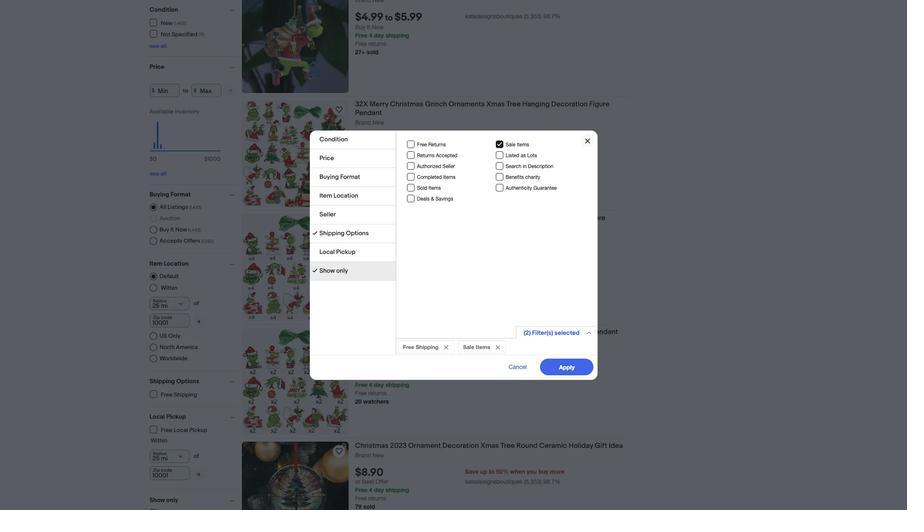 Task type: describe. For each thing, give the bounding box(es) containing it.
32x merry christmas grinch ornaments xmas tree hanging decoration figure pendant link
[[355, 100, 630, 119]]

filter applied image for shipping
[[312, 231, 317, 236]]

items down authorized seller
[[443, 174, 456, 180]]

when for ornaments
[[510, 363, 525, 370]]

specified
[[172, 31, 197, 38]]

buy inside katedesignsboutiques (5,353) 98.7% buy it now free 4 day shipping free returns 27+ sold
[[355, 24, 365, 31]]

shipping for katedesignsboutiques (5,353) 98.7% free 4 day shipping free returns 20 watchers
[[386, 381, 410, 389]]

shipping inside katedesignsboutiques (5,353) 98.7% buy it now free 4 day shipping free returns 27+ sold
[[386, 32, 410, 39]]

charity
[[525, 174, 540, 180]]

selected
[[555, 329, 580, 337]]

returns inside free 4 day shipping free returns
[[368, 276, 387, 283]]

dialog containing condition
[[0, 0, 908, 510]]

(11)
[[199, 32, 204, 37]]

3 or from the top
[[355, 374, 361, 380]]

up for ornaments
[[480, 363, 487, 370]]

katedesignsboutiques for sold
[[465, 146, 523, 152]]

all
[[160, 204, 166, 211]]

day for katedesignsboutiques (5,353) 98.7% free 4 day shipping free returns 20 watchers
[[374, 381, 384, 389]]

accepted
[[436, 153, 457, 158]]

to left cancel
[[489, 363, 495, 370]]

christmas inside 32x merry christmas grinch figure ornaments tree hanging decoration pendant gift brand new
[[390, 328, 424, 336]]

buy inside 'save up to 50% when you buy more or best offer'
[[539, 468, 549, 475]]

katedesignsboutiques inside 'katedesignsboutiques (5,353) 98.7% free 4 day shipping free returns'
[[465, 479, 523, 485]]

0 horizontal spatial buying
[[150, 191, 169, 199]]

katedesignsboutiques (5,353) 98.7% free 4 day shipping free returns 20 watchers
[[355, 374, 561, 405]]

hanging for grinch
[[519, 214, 546, 222]]

buying format inside tab list
[[319, 173, 360, 181]]

new for 32x merry christmas grinch figure ornaments tree hanging decoration pendant gift
[[373, 347, 385, 354]]

savings
[[436, 196, 453, 202]]

worldwide link
[[150, 355, 188, 363]]

0 horizontal spatial price
[[150, 63, 164, 71]]

32x merry christmas grinch ornaments xmas tree hanging decoration figure pendant heading
[[355, 100, 610, 117]]

condition for condition dropdown button
[[150, 6, 178, 14]]

64 piece merry christmas grinch ornaments tree hanging decoration figure pendant brand new
[[355, 214, 606, 240]]

0 vertical spatial seller
[[443, 163, 455, 169]]

guarantee
[[534, 185, 557, 191]]

pickup inside free local pickup link
[[189, 427, 207, 434]]

of for location
[[194, 300, 199, 307]]

$5.99
[[395, 11, 422, 24]]

1 vertical spatial within
[[151, 437, 167, 444]]

price button
[[150, 63, 238, 71]]

when for xmas
[[510, 135, 525, 142]]

free 4 day shipping free returns
[[355, 268, 410, 283]]

save for figure
[[465, 363, 479, 370]]

seller inside tab list
[[319, 211, 336, 218]]

$8.90
[[355, 467, 384, 480]]

more inside 'save up to 50% when you buy more or best offer'
[[550, 468, 565, 475]]

to left maximum value in $ text box
[[183, 87, 188, 94]]

(1,422)
[[174, 20, 186, 26]]

piece
[[366, 214, 384, 222]]

$4.99
[[355, 11, 384, 24]]

shipping options tab
[[310, 224, 396, 243]]

listings
[[168, 204, 188, 211]]

1 vertical spatial it
[[171, 226, 174, 233]]

32x merry christmas grinch figure ornaments tree hanging decoration pendant gift heading
[[355, 328, 618, 345]]

1 offer from the top
[[376, 146, 389, 152]]

listed
[[506, 153, 519, 158]]

auction
[[160, 215, 180, 222]]

1 vertical spatial sale items
[[463, 344, 490, 350]]

christmas 2023 ornament decoration xmas tree round ceramic holiday gift idea brand new
[[355, 442, 623, 459]]

local pickup button
[[150, 413, 238, 421]]

0 vertical spatial returns
[[428, 142, 446, 148]]

available inventory
[[150, 108, 200, 115]]

accepts
[[160, 237, 182, 245]]

katedesignsboutiques (5,353) 98.7% free 4 day shipping free returns
[[355, 479, 561, 502]]

98.7% inside 'katedesignsboutiques (5,353) 98.7% free 4 day shipping free returns'
[[544, 479, 561, 485]]

(5,353) for free
[[524, 13, 542, 20]]

shipping up free shipping link
[[150, 378, 175, 386]]

save for ornaments
[[465, 135, 479, 142]]

0 horizontal spatial pickup
[[166, 413, 186, 421]]

only
[[168, 333, 181, 340]]

remove filter - show only - sale items image
[[496, 345, 500, 349]]

64 piece merry christmas grinch ornaments tree hanging decoration figure pendant heading
[[355, 214, 606, 231]]

default
[[160, 273, 179, 280]]

katedesignsboutiques for watchers
[[465, 374, 523, 380]]

2 horizontal spatial local
[[319, 248, 335, 256]]

&
[[431, 196, 434, 202]]

4 inside free 4 day shipping free returns
[[369, 268, 373, 275]]

$4.99 to $5.99
[[355, 11, 422, 24]]

to inside 'save up to 50% when you buy more or best offer'
[[489, 468, 495, 475]]

free local pickup link
[[150, 426, 208, 434]]

gift inside 32x merry christmas grinch figure ornaments tree hanging decoration pendant gift brand new
[[355, 337, 368, 345]]

1 horizontal spatial sale
[[506, 142, 515, 148]]

0 vertical spatial within
[[161, 284, 177, 291]]

merry inside 64 piece merry christmas grinch ornaments tree hanging decoration figure pendant brand new
[[386, 214, 405, 222]]

returns for katedesignsboutiques (5,353) 98.7% free 4 day shipping free returns
[[368, 495, 387, 502]]

ornaments for save up to 30% when you buy more
[[471, 328, 507, 336]]

search
[[506, 163, 521, 169]]

sold inside katedesignsboutiques (5,353) 98.7% buy it now free 4 day shipping free returns 27+ sold
[[367, 48, 379, 56]]

day inside katedesignsboutiques (5,353) 98.7% buy it now free 4 day shipping free returns 27+ sold
[[374, 32, 384, 39]]

more for pendant
[[550, 363, 565, 370]]

default link
[[150, 273, 179, 280]]

you inside 'save up to 50% when you buy more or best offer'
[[527, 468, 537, 475]]

only for show only dropdown button
[[166, 497, 178, 504]]

katedesignsboutiques (5,353) 98.7% buy it now free 4 day shipping free returns 27+ sold
[[355, 13, 561, 56]]

not specified (11)
[[161, 31, 204, 38]]

north america link
[[150, 344, 198, 351]]

(2)
[[524, 329, 531, 337]]

shipping down shipping options dropdown button
[[174, 391, 197, 398]]

1 vertical spatial local pickup
[[150, 413, 186, 421]]

katedesignsboutiques (5,353) 98.7% free 4 day shipping free returns 431 sold
[[355, 146, 561, 177]]

20
[[355, 398, 362, 405]]

figure for save up to 30% when you buy more
[[590, 100, 610, 108]]

deals
[[417, 196, 430, 202]]

to down 32x merry christmas grinch ornaments xmas tree hanging decoration figure pendant brand new at the top of the page
[[489, 135, 495, 142]]

27+
[[355, 48, 365, 56]]

save up to 30% when you buy more or best offer for figure
[[355, 363, 565, 380]]

watch 32x merry christmas grinch ornaments xmas tree hanging decoration figure pendant image
[[334, 105, 344, 115]]

hanging for figure
[[524, 328, 552, 336]]

431
[[355, 170, 365, 177]]

listed as lots
[[506, 153, 537, 158]]

pickup inside tab list
[[336, 248, 355, 256]]

returns for katedesignsboutiques (5,353) 98.7% free 4 day shipping free returns 20 watchers
[[368, 390, 387, 397]]

3 offer from the top
[[376, 374, 389, 380]]

apply within filter image for local pickup
[[196, 472, 200, 477]]

watchers
[[363, 398, 389, 405]]

christmas 2023 ornament decoration xmas tree round ceramic holiday gift idea image
[[242, 442, 349, 510]]

format inside tab list
[[340, 173, 360, 181]]

worldwide
[[160, 355, 188, 362]]

tree for ornaments
[[507, 100, 521, 108]]

katedesignsboutiques for free
[[465, 13, 523, 20]]

(1,433) inside all listings (1,433)
[[189, 205, 202, 210]]

0 horizontal spatial buying format
[[150, 191, 191, 199]]

4 for katedesignsboutiques (5,353) 98.7% free 4 day shipping free returns
[[369, 487, 373, 494]]

watch 64 piece merry christmas grinch ornaments tree hanging decoration figure pendant image
[[334, 219, 344, 229]]

remove filter - shipping options - free shipping image
[[444, 345, 449, 349]]

show only for show only dropdown button
[[150, 497, 178, 504]]

completed
[[417, 174, 442, 180]]

shipping options for shipping options dropdown button
[[150, 378, 199, 386]]

description
[[528, 163, 554, 169]]

free shipping link
[[150, 391, 198, 398]]

see all for condition
[[150, 43, 167, 50]]

shipping inside free 4 day shipping free returns
[[386, 268, 410, 275]]

free local pickup
[[161, 427, 207, 434]]

merry for 32x merry christmas grinch figure ornaments tree hanging decoration pendant gift
[[370, 328, 389, 336]]

apply
[[559, 363, 575, 371]]

shipping inside tab
[[319, 229, 345, 237]]

grinch for ornaments
[[425, 100, 447, 108]]

price inside tab list
[[319, 154, 334, 162]]

not
[[161, 31, 171, 38]]

brand for 64 piece merry christmas grinch ornaments tree hanging decoration figure pendant
[[355, 233, 371, 240]]

figure inside 32x merry christmas grinch figure ornaments tree hanging decoration pendant gift brand new
[[449, 328, 469, 336]]

cancel button
[[499, 359, 536, 375]]

watch christmas 2023 ornament decoration xmas tree round ceramic holiday gift idea image
[[334, 446, 344, 456]]

32x merry christmas grinch ornaments xmas tree hanging decoration figure pendant brand new
[[355, 100, 610, 126]]

filter(s)
[[532, 329, 553, 337]]

(2) filter(s) selected button
[[516, 326, 598, 339]]

offers
[[184, 237, 200, 245]]

round
[[517, 442, 538, 450]]

in
[[523, 163, 527, 169]]

$ 0
[[150, 156, 157, 163]]

98.7% for sold
[[544, 146, 561, 152]]

local inside free local pickup link
[[174, 427, 188, 434]]

us only link
[[150, 333, 181, 340]]

64
[[355, 214, 364, 222]]

us
[[160, 333, 167, 340]]

tree inside christmas 2023 ornament decoration xmas tree round ceramic holiday gift idea brand new
[[501, 442, 515, 450]]

Maximum Value in $ text field
[[192, 84, 222, 97]]

32x for 32x merry christmas grinch ornaments xmas tree hanging decoration figure pendant
[[355, 100, 368, 108]]

deals & savings
[[417, 196, 453, 202]]

idea
[[609, 442, 623, 450]]

1 vertical spatial free shipping
[[161, 391, 197, 398]]

returns for katedesignsboutiques (5,353) 98.7% free 4 day shipping free returns 431 sold
[[368, 162, 387, 169]]

item inside tab list
[[319, 192, 332, 200]]

decoration for 64 piece merry christmas grinch ornaments tree hanging decoration figure pendant
[[547, 214, 584, 222]]

returns inside katedesignsboutiques (5,353) 98.7% buy it now free 4 day shipping free returns 27+ sold
[[368, 41, 387, 47]]

2 or from the top
[[355, 260, 361, 266]]

1 vertical spatial now
[[175, 226, 187, 233]]

filter applied image for show
[[312, 268, 317, 273]]

christmas inside 64 piece merry christmas grinch ornaments tree hanging decoration figure pendant brand new
[[406, 214, 440, 222]]

show only tab
[[310, 262, 396, 281]]

ornament
[[408, 442, 441, 450]]

4 for katedesignsboutiques (5,353) 98.7% free 4 day shipping free returns 431 sold
[[369, 154, 373, 161]]

4 inside katedesignsboutiques (5,353) 98.7% buy it now free 4 day shipping free returns 27+ sold
[[369, 32, 373, 39]]

as
[[521, 153, 526, 158]]

new (1,422)
[[161, 19, 186, 26]]

free returns
[[417, 142, 446, 148]]

condition for tab list containing condition
[[319, 135, 348, 143]]

lots
[[527, 153, 537, 158]]

items left remove filter - show only - sale items image
[[476, 344, 490, 350]]

christmas 2023 ornament decoration xmas tree round ceramic holiday gift idea link
[[355, 442, 630, 452]]

tree for figure
[[509, 328, 523, 336]]

0 horizontal spatial format
[[171, 191, 191, 199]]

sold inside the katedesignsboutiques (5,353) 98.7% free 4 day shipping free returns 431 sold
[[367, 170, 378, 177]]



Task type: vqa. For each thing, say whether or not it's contained in the screenshot.
'My eBay' main content
no



Task type: locate. For each thing, give the bounding box(es) containing it.
you
[[527, 135, 537, 142], [527, 363, 537, 370], [527, 468, 537, 475]]

4 inside the katedesignsboutiques (5,353) 98.7% free 4 day shipping free returns 431 sold
[[369, 154, 373, 161]]

christmas 2023 ornament decoration xmas tree round ceramic holiday gift idea heading
[[355, 442, 623, 450]]

new for christmas 2023 ornament decoration xmas tree round ceramic holiday gift idea
[[373, 452, 385, 459]]

0 vertical spatial merry
[[370, 100, 389, 108]]

save inside 'save up to 50% when you buy more or best offer'
[[465, 468, 479, 475]]

3 you from the top
[[527, 468, 537, 475]]

all for price
[[161, 170, 167, 177]]

sold
[[417, 185, 427, 191]]

0 vertical spatial condition
[[150, 6, 178, 14]]

2 30% from the top
[[496, 363, 509, 370]]

to inside the $4.99 to $5.99
[[385, 13, 393, 23]]

0 vertical spatial of
[[194, 300, 199, 307]]

christmas inside christmas 2023 ornament decoration xmas tree round ceramic holiday gift idea brand new
[[355, 442, 389, 450]]

sale right the remove filter - shipping options - free shipping icon at the bottom left of page
[[463, 344, 474, 350]]

see all down not
[[150, 43, 167, 50]]

1 horizontal spatial local
[[174, 427, 188, 434]]

buying format button
[[150, 191, 238, 199]]

buying inside tab list
[[319, 173, 339, 181]]

1 save up to 30% when you buy more or best offer from the top
[[355, 135, 565, 152]]

0 vertical spatial location
[[334, 192, 358, 200]]

free shipping inside dialog
[[403, 344, 439, 350]]

grinch for figure
[[425, 328, 447, 336]]

1 horizontal spatial gift
[[595, 442, 607, 450]]

0
[[153, 156, 157, 163]]

filter applied image inside shipping options tab
[[312, 231, 317, 236]]

to
[[385, 13, 393, 23], [183, 87, 188, 94], [489, 135, 495, 142], [489, 363, 495, 370], [489, 468, 495, 475]]

of for pickup
[[194, 453, 199, 460]]

brand inside 32x merry christmas grinch figure ornaments tree hanging decoration pendant gift brand new
[[355, 347, 371, 354]]

0 horizontal spatial buy
[[160, 226, 169, 233]]

christmas
[[390, 100, 424, 108], [406, 214, 440, 222], [390, 328, 424, 336], [355, 442, 389, 450]]

1 vertical spatial you
[[527, 363, 537, 370]]

0 vertical spatial you
[[527, 135, 537, 142]]

apply button
[[540, 359, 594, 375]]

1 or from the top
[[355, 146, 361, 152]]

0 horizontal spatial condition
[[150, 6, 178, 14]]

1 see all button from the top
[[150, 43, 167, 50]]

1 save from the top
[[465, 135, 479, 142]]

brand inside christmas 2023 ornament decoration xmas tree round ceramic holiday gift idea brand new
[[355, 452, 371, 459]]

0 vertical spatial 30%
[[496, 135, 509, 142]]

4 katedesignsboutiques from the top
[[465, 479, 523, 485]]

98.7% for watchers
[[544, 374, 561, 380]]

sale up listed
[[506, 142, 515, 148]]

sale
[[506, 142, 515, 148], [463, 344, 474, 350]]

1 you from the top
[[527, 135, 537, 142]]

2 vertical spatial up
[[480, 468, 487, 475]]

4
[[369, 32, 373, 39], [369, 154, 373, 161], [369, 268, 373, 275], [369, 381, 373, 389], [369, 487, 373, 494]]

5 returns from the top
[[368, 495, 387, 502]]

see
[[150, 43, 159, 50], [150, 170, 159, 177]]

america
[[176, 344, 198, 351]]

0 vertical spatial see
[[150, 43, 159, 50]]

when down (2) at the right
[[510, 363, 525, 370]]

1 horizontal spatial buying
[[319, 173, 339, 181]]

2 (5,353) from the top
[[524, 146, 542, 152]]

sold right 27+
[[367, 48, 379, 56]]

(1,433) inside buy it now (1,433)
[[188, 227, 201, 233]]

inventory
[[175, 108, 200, 115]]

2 see from the top
[[150, 170, 159, 177]]

cancel
[[509, 364, 527, 370]]

2 vertical spatial ornaments
[[471, 328, 507, 336]]

3 buy from the top
[[539, 468, 549, 475]]

32x merry christmas grinch figure ornaments tree hanging decoration pendant gift brand new
[[355, 328, 618, 354]]

0 vertical spatial see all button
[[150, 43, 167, 50]]

benefits charity
[[506, 174, 540, 180]]

sale items up listed as lots
[[506, 142, 529, 148]]

1 horizontal spatial sale items
[[506, 142, 529, 148]]

up
[[480, 135, 487, 142], [480, 363, 487, 370], [480, 468, 487, 475]]

1 horizontal spatial shipping options
[[319, 229, 369, 237]]

you right cancel
[[527, 363, 537, 370]]

save up to 50% when you buy more or best offer
[[355, 468, 565, 485]]

available
[[150, 108, 174, 115]]

buy down auction
[[160, 226, 169, 233]]

1 vertical spatial shipping options
[[150, 378, 199, 386]]

2 returns from the top
[[368, 162, 387, 169]]

now
[[372, 24, 384, 31], [175, 226, 187, 233]]

all down not
[[161, 43, 167, 50]]

more down (2) filter(s) selected dropdown button
[[550, 363, 565, 370]]

authenticity
[[506, 185, 532, 191]]

0 vertical spatial format
[[340, 173, 360, 181]]

2 offer from the top
[[376, 260, 389, 266]]

grinch up the remove filter - shipping options - free shipping icon at the bottom left of page
[[425, 328, 447, 336]]

tab list inside dialog
[[310, 130, 396, 281]]

64 piece merry christmas grinch ornaments tree hanging decoration figure pendant link
[[355, 214, 630, 233]]

location up default
[[164, 260, 189, 268]]

4 or from the top
[[355, 479, 361, 485]]

(5,353) inside the katedesignsboutiques (5,353) 98.7% free 4 day shipping free returns 20 watchers
[[524, 374, 542, 380]]

north
[[160, 344, 175, 351]]

show only for the show only "tab"
[[319, 267, 348, 275]]

1 up from the top
[[480, 135, 487, 142]]

1 horizontal spatial local pickup
[[319, 248, 355, 256]]

to left $5.99
[[385, 13, 393, 23]]

see all down 0
[[150, 170, 167, 177]]

shipping down watch 64 piece merry christmas grinch ornaments tree hanging decoration figure pendant 'image'
[[319, 229, 345, 237]]

1 all from the top
[[161, 43, 167, 50]]

merry for 32x merry christmas grinch ornaments xmas tree hanging decoration figure pendant
[[370, 100, 389, 108]]

(5,353)
[[524, 13, 542, 20], [524, 146, 542, 152], [524, 374, 542, 380], [524, 479, 542, 485]]

tab list
[[310, 130, 396, 281]]

sold items
[[417, 185, 441, 191]]

2 vertical spatial you
[[527, 468, 537, 475]]

returns
[[428, 142, 446, 148], [417, 153, 435, 158]]

2 up from the top
[[480, 363, 487, 370]]

local down local pickup dropdown button
[[174, 427, 188, 434]]

30%
[[496, 135, 509, 142], [496, 363, 509, 370]]

merry inside 32x merry christmas grinch ornaments xmas tree hanging decoration figure pendant brand new
[[370, 100, 389, 108]]

1 horizontal spatial price
[[319, 154, 334, 162]]

1 horizontal spatial show
[[319, 267, 335, 275]]

2 4 from the top
[[369, 154, 373, 161]]

shipping for katedesignsboutiques (5,353) 98.7% free 4 day shipping free returns 431 sold
[[386, 154, 410, 161]]

0 horizontal spatial show only
[[150, 497, 178, 504]]

within down free local pickup link
[[151, 437, 167, 444]]

1 see from the top
[[150, 43, 159, 50]]

see all button for price
[[150, 170, 167, 177]]

more down ceramic
[[550, 468, 565, 475]]

0 vertical spatial item location
[[319, 192, 358, 200]]

christmas inside 32x merry christmas grinch ornaments xmas tree hanging decoration figure pendant brand new
[[390, 100, 424, 108]]

xmas inside 32x merry christmas grinch ornaments xmas tree hanging decoration figure pendant brand new
[[487, 100, 505, 108]]

offer
[[376, 146, 389, 152], [376, 260, 389, 266], [376, 374, 389, 380], [376, 479, 389, 485]]

0 horizontal spatial it
[[171, 226, 174, 233]]

more up description
[[550, 135, 565, 142]]

1 vertical spatial when
[[510, 363, 525, 370]]

4 day from the top
[[374, 381, 384, 389]]

0 vertical spatial only
[[336, 267, 348, 275]]

hanging for ornaments
[[523, 100, 550, 108]]

up left 50% on the bottom right of page
[[480, 468, 487, 475]]

1 vertical spatial format
[[171, 191, 191, 199]]

day inside 'katedesignsboutiques (5,353) 98.7% free 4 day shipping free returns'
[[374, 487, 384, 494]]

up down 32x merry christmas grinch ornaments xmas tree hanging decoration figure pendant brand new at the top of the page
[[480, 135, 487, 142]]

2 save up to 30% when you buy more or best offer from the top
[[355, 363, 565, 380]]

0 vertical spatial buy
[[355, 24, 365, 31]]

when up listed as lots
[[510, 135, 525, 142]]

shipping options
[[319, 229, 369, 237], [150, 378, 199, 386]]

1 98.7% from the top
[[544, 13, 561, 20]]

2 98.7% from the top
[[544, 146, 561, 152]]

1 vertical spatial buy
[[160, 226, 169, 233]]

accepts offers (1,082)
[[160, 237, 214, 245]]

see for condition
[[150, 43, 159, 50]]

you up lots
[[527, 135, 537, 142]]

shipping options inside tab
[[319, 229, 369, 237]]

2 best from the top
[[362, 260, 374, 266]]

1 shipping from the top
[[386, 32, 410, 39]]

tree for grinch
[[503, 214, 517, 222]]

2 vertical spatial buy
[[539, 468, 549, 475]]

1 horizontal spatial condition
[[319, 135, 348, 143]]

buy up description
[[539, 135, 549, 142]]

32x inside 32x merry christmas grinch figure ornaments tree hanging decoration pendant gift brand new
[[355, 328, 368, 336]]

4 inside 'katedesignsboutiques (5,353) 98.7% free 4 day shipping free returns'
[[369, 487, 373, 494]]

4 (5,353) from the top
[[524, 479, 542, 485]]

32x for 32x merry christmas grinch figure ornaments tree hanging decoration pendant gift
[[355, 328, 368, 336]]

up down 32x merry christmas grinch figure ornaments tree hanging decoration pendant gift brand new
[[480, 363, 487, 370]]

1 30% from the top
[[496, 135, 509, 142]]

item location up default
[[150, 260, 189, 268]]

new inside 32x merry christmas grinch ornaments xmas tree hanging decoration figure pendant brand new
[[373, 119, 385, 126]]

2 you from the top
[[527, 363, 537, 370]]

local up free local pickup link
[[150, 413, 165, 421]]

5 4 from the top
[[369, 487, 373, 494]]

free shipping left the remove filter - shipping options - free shipping icon at the bottom left of page
[[403, 344, 439, 350]]

 (1,433) Items text field
[[188, 205, 202, 210]]

decoration for 32x merry christmas grinch ornaments xmas tree hanging decoration figure pendant
[[552, 100, 588, 108]]

merry
[[370, 100, 389, 108], [386, 214, 405, 222], [370, 328, 389, 336]]

0 horizontal spatial location
[[164, 260, 189, 268]]

2 32x from the top
[[355, 328, 368, 336]]

2 apply within filter image from the top
[[196, 472, 200, 477]]

day
[[374, 32, 384, 39], [374, 154, 384, 161], [374, 268, 384, 275], [374, 381, 384, 389], [374, 487, 384, 494]]

of down "free local pickup"
[[194, 453, 199, 460]]

new for 64 piece merry christmas grinch ornaments tree hanging decoration figure pendant
[[373, 233, 385, 240]]

(1,433) up offers
[[188, 227, 201, 233]]

options for shipping options dropdown button
[[176, 378, 199, 386]]

shipping inside the katedesignsboutiques (5,353) 98.7% free 4 day shipping free returns 20 watchers
[[386, 381, 410, 389]]

1 vertical spatial returns
[[417, 153, 435, 158]]

show
[[319, 267, 335, 275], [150, 497, 165, 504]]

save up to 30% when you buy more or best offer up accepted
[[355, 135, 565, 152]]

0 vertical spatial buying format
[[319, 173, 360, 181]]

1 filter applied image from the top
[[312, 231, 317, 236]]

xmas
[[487, 100, 505, 108], [481, 442, 499, 450]]

buy for xmas
[[539, 135, 549, 142]]

items up as
[[517, 142, 529, 148]]

1 horizontal spatial buy
[[355, 24, 365, 31]]

ornaments for $13.28
[[465, 214, 501, 222]]

1 vertical spatial xmas
[[481, 442, 499, 450]]

0 vertical spatial buying
[[319, 173, 339, 181]]

pickup down shipping options tab
[[336, 248, 355, 256]]

2 brand from the top
[[355, 233, 371, 240]]

show for show only dropdown button
[[150, 497, 165, 504]]

apply within filter image
[[196, 319, 200, 324], [196, 472, 200, 477]]

hanging
[[523, 100, 550, 108], [519, 214, 546, 222], [524, 328, 552, 336]]

it inside katedesignsboutiques (5,353) 98.7% buy it now free 4 day shipping free returns 27+ sold
[[367, 24, 370, 31]]

items up deals & savings
[[429, 185, 441, 191]]

of down item location dropdown button
[[194, 300, 199, 307]]

sale items left remove filter - show only - sale items image
[[463, 344, 490, 350]]

2 vertical spatial hanging
[[524, 328, 552, 336]]

0 vertical spatial sale
[[506, 142, 515, 148]]

1 4 from the top
[[369, 32, 373, 39]]

buy for ornaments
[[539, 363, 549, 370]]

32x merry christmas grinch ornaments xmas tree hanging decoration figure pendant image
[[242, 100, 349, 207]]

grinch inside 64 piece merry christmas grinch ornaments tree hanging decoration figure pendant brand new
[[441, 214, 463, 222]]

pickup up free local pickup link
[[166, 413, 186, 421]]

filter applied image
[[312, 231, 317, 236], [312, 268, 317, 273]]

 (1,082) Items text field
[[200, 239, 214, 244]]

returns up the authorized
[[417, 153, 435, 158]]

buy up 27+
[[355, 24, 365, 31]]

1 vertical spatial more
[[550, 363, 565, 370]]

format
[[340, 173, 360, 181], [171, 191, 191, 199]]

1 returns from the top
[[368, 41, 387, 47]]

local down watch 64 piece merry christmas grinch ornaments tree hanging decoration figure pendant 'image'
[[319, 248, 335, 256]]

brand for christmas 2023 ornament decoration xmas tree round ceramic holiday gift idea
[[355, 452, 371, 459]]

up for xmas
[[480, 135, 487, 142]]

3 brand from the top
[[355, 347, 371, 354]]

shipping left the remove filter - shipping options - free shipping icon at the bottom left of page
[[416, 344, 439, 350]]

sold right 431
[[367, 170, 378, 177]]

buy down ceramic
[[539, 468, 549, 475]]

3 more from the top
[[550, 468, 565, 475]]

0 vertical spatial item
[[319, 192, 332, 200]]

condition inside tab list
[[319, 135, 348, 143]]

(2) filter(s) selected
[[524, 329, 580, 337]]

0 vertical spatial apply within filter image
[[196, 319, 200, 324]]

2 see all from the top
[[150, 170, 167, 177]]

2 more from the top
[[550, 363, 565, 370]]

pickup
[[336, 248, 355, 256], [166, 413, 186, 421], [189, 427, 207, 434]]

save up 'katedesignsboutiques (5,353) 98.7% free 4 day shipping free returns' in the bottom of the page
[[465, 468, 479, 475]]

item location button
[[150, 260, 238, 268]]

30% up listed
[[496, 135, 509, 142]]

more for figure
[[550, 135, 565, 142]]

1 best from the top
[[362, 146, 374, 152]]

returns inside the katedesignsboutiques (5,353) 98.7% free 4 day shipping free returns 20 watchers
[[368, 390, 387, 397]]

options for shipping options tab
[[346, 229, 369, 237]]

all listings (1,433)
[[160, 204, 202, 211]]

(1,433) down the 'buying format' dropdown button
[[189, 205, 202, 210]]

98.7% inside the katedesignsboutiques (5,353) 98.7% free 4 day shipping free returns 20 watchers
[[544, 374, 561, 380]]

local pickup down shipping options tab
[[319, 248, 355, 256]]

1 vertical spatial (1,433)
[[188, 227, 201, 233]]

condition down watch 32x merry christmas grinch ornaments xmas tree hanging decoration figure pendant image
[[319, 135, 348, 143]]

local pickup up free local pickup link
[[150, 413, 186, 421]]

$ 1000
[[204, 156, 221, 163]]

new inside 64 piece merry christmas grinch ornaments tree hanging decoration figure pendant brand new
[[373, 233, 385, 240]]

options up free shipping link
[[176, 378, 199, 386]]

2 when from the top
[[510, 363, 525, 370]]

ornaments inside 32x merry christmas grinch figure ornaments tree hanging decoration pendant gift brand new
[[471, 328, 507, 336]]

see for price
[[150, 170, 159, 177]]

when
[[510, 135, 525, 142], [510, 363, 525, 370], [510, 468, 525, 475]]

returns inside the katedesignsboutiques (5,353) 98.7% free 4 day shipping free returns 431 sold
[[368, 162, 387, 169]]

2 vertical spatial pickup
[[189, 427, 207, 434]]

1 more from the top
[[550, 135, 565, 142]]

when inside 'save up to 50% when you buy more or best offer'
[[510, 468, 525, 475]]

1 vertical spatial item
[[150, 260, 162, 268]]

or best offer
[[355, 260, 389, 266]]

authorized
[[417, 163, 441, 169]]

search in description
[[506, 163, 554, 169]]

sold
[[367, 48, 379, 56], [367, 170, 378, 177]]

now up accepts offers (1,082)
[[175, 226, 187, 233]]

32x inside 32x merry christmas grinch ornaments xmas tree hanging decoration figure pendant brand new
[[355, 100, 368, 108]]

decoration inside christmas 2023 ornament decoration xmas tree round ceramic holiday gift idea brand new
[[443, 442, 479, 450]]

1000
[[208, 156, 221, 163]]

1 brand from the top
[[355, 119, 371, 126]]

apply within filter image up america
[[196, 319, 200, 324]]

3 98.7% from the top
[[544, 374, 561, 380]]

98.7% for free
[[544, 13, 561, 20]]

condition button
[[150, 6, 238, 14]]

item location up watch 64 piece merry christmas grinch ornaments tree hanging decoration figure pendant 'image'
[[319, 192, 358, 200]]

see all button down 0
[[150, 170, 167, 177]]

graph of available inventory between $0 and $1000+ image
[[150, 108, 221, 167]]

local pickup inside tab list
[[319, 248, 355, 256]]

1 horizontal spatial location
[[334, 192, 358, 200]]

0 vertical spatial save up to 30% when you buy more or best offer
[[355, 135, 565, 152]]

pendant right selected
[[591, 328, 618, 336]]

sale items
[[506, 142, 529, 148], [463, 344, 490, 350]]

items
[[517, 142, 529, 148], [443, 174, 456, 180], [429, 185, 441, 191], [476, 344, 490, 350]]

you for xmas
[[527, 135, 537, 142]]

tree inside 32x merry christmas grinch figure ornaments tree hanging decoration pendant gift brand new
[[509, 328, 523, 336]]

you down the round
[[527, 468, 537, 475]]

2 buy from the top
[[539, 363, 549, 370]]

4 inside the katedesignsboutiques (5,353) 98.7% free 4 day shipping free returns 20 watchers
[[369, 381, 373, 389]]

Minimum Value in $ text field
[[150, 84, 180, 97]]

holiday
[[569, 442, 593, 450]]

tree inside 64 piece merry christmas grinch ornaments tree hanging decoration figure pendant brand new
[[503, 214, 517, 222]]

1 vertical spatial show only
[[150, 497, 178, 504]]

new for 32x merry christmas grinch ornaments xmas tree hanging decoration figure pendant
[[373, 119, 385, 126]]

2 katedesignsboutiques from the top
[[465, 146, 523, 152]]

buy
[[355, 24, 365, 31], [160, 226, 169, 233]]

us only
[[160, 333, 181, 340]]

1 horizontal spatial seller
[[443, 163, 455, 169]]

save up the katedesignsboutiques (5,353) 98.7% free 4 day shipping free returns 20 watchers
[[465, 363, 479, 370]]

only inside "tab"
[[336, 267, 348, 275]]

returns accepted
[[417, 153, 457, 158]]

1 horizontal spatial only
[[336, 267, 348, 275]]

2 save from the top
[[465, 363, 479, 370]]

(1,433)
[[189, 205, 202, 210], [188, 227, 201, 233]]

0 horizontal spatial shipping options
[[150, 378, 199, 386]]

shipping options for shipping options tab
[[319, 229, 369, 237]]

ornaments inside 64 piece merry christmas grinch ornaments tree hanging decoration figure pendant brand new
[[465, 214, 501, 222]]

1 vertical spatial buy
[[539, 363, 549, 370]]

buy
[[539, 135, 549, 142], [539, 363, 549, 370], [539, 468, 549, 475]]

save up to 30% when you buy more or best offer down the remove filter - shipping options - free shipping icon at the bottom left of page
[[355, 363, 565, 380]]

0 vertical spatial show
[[319, 267, 335, 275]]

(5,353) inside 'katedesignsboutiques (5,353) 98.7% free 4 day shipping free returns'
[[524, 479, 542, 485]]

grinch
[[425, 100, 447, 108], [441, 214, 463, 222], [425, 328, 447, 336]]

katedesignsboutiques inside the katedesignsboutiques (5,353) 98.7% free 4 day shipping free returns 431 sold
[[465, 146, 523, 152]]

show only
[[319, 267, 348, 275], [150, 497, 178, 504]]

(5,353) inside katedesignsboutiques (5,353) 98.7% buy it now free 4 day shipping free returns 27+ sold
[[524, 13, 542, 20]]

0 horizontal spatial only
[[166, 497, 178, 504]]

buy left apply
[[539, 363, 549, 370]]

4 4 from the top
[[369, 381, 373, 389]]

4 for katedesignsboutiques (5,353) 98.7% free 4 day shipping free returns 20 watchers
[[369, 381, 373, 389]]

50%
[[496, 468, 509, 475]]

3 4 from the top
[[369, 268, 373, 275]]

0 horizontal spatial local
[[150, 413, 165, 421]]

ornaments inside 32x merry christmas grinch ornaments xmas tree hanging decoration figure pendant brand new
[[449, 100, 485, 108]]

item location inside tab list
[[319, 192, 358, 200]]

1 apply within filter image from the top
[[196, 319, 200, 324]]

1 buy from the top
[[539, 135, 549, 142]]

1 (5,353) from the top
[[524, 13, 542, 20]]

seller down accepted
[[443, 163, 455, 169]]

when right 50% on the bottom right of page
[[510, 468, 525, 475]]

seller up watch 64 piece merry christmas grinch ornaments tree hanging decoration figure pendant 'image'
[[319, 211, 336, 218]]

5 shipping from the top
[[386, 487, 410, 494]]

0 vertical spatial buy
[[539, 135, 549, 142]]

4 brand from the top
[[355, 452, 371, 459]]

brand for 32x merry christmas grinch figure ornaments tree hanging decoration pendant gift
[[355, 347, 371, 354]]

4 best from the top
[[362, 479, 374, 485]]

3 when from the top
[[510, 468, 525, 475]]

0 vertical spatial ornaments
[[449, 100, 485, 108]]

buying up all
[[150, 191, 169, 199]]

hanging inside 64 piece merry christmas grinch ornaments tree hanging decoration figure pendant brand new
[[519, 214, 546, 222]]

katedesignsboutiques
[[465, 13, 523, 20], [465, 146, 523, 152], [465, 374, 523, 380], [465, 479, 523, 485]]

3 katedesignsboutiques from the top
[[465, 374, 523, 380]]

grinch inside 32x merry christmas grinch figure ornaments tree hanging decoration pendant gift brand new
[[425, 328, 447, 336]]

decoration
[[552, 100, 588, 108], [547, 214, 584, 222], [553, 328, 590, 336], [443, 442, 479, 450]]

save
[[465, 135, 479, 142], [465, 363, 479, 370], [465, 468, 479, 475]]

1 horizontal spatial pickup
[[189, 427, 207, 434]]

shipping inside the katedesignsboutiques (5,353) 98.7% free 4 day shipping free returns 431 sold
[[386, 154, 410, 161]]

0 horizontal spatial item
[[150, 260, 162, 268]]

brand inside 64 piece merry christmas grinch ornaments tree hanging decoration figure pendant brand new
[[355, 233, 371, 240]]

1 day from the top
[[374, 32, 384, 39]]

shipping for katedesignsboutiques (5,353) 98.7% free 4 day shipping free returns
[[386, 487, 410, 494]]

1 of from the top
[[194, 300, 199, 307]]

all for condition
[[161, 43, 167, 50]]

2 vertical spatial when
[[510, 468, 525, 475]]

authorized seller
[[417, 163, 455, 169]]

(5,353) inside the katedesignsboutiques (5,353) 98.7% free 4 day shipping free returns 431 sold
[[524, 146, 542, 152]]

tab list containing condition
[[310, 130, 396, 281]]

day inside the katedesignsboutiques (5,353) 98.7% free 4 day shipping free returns 20 watchers
[[374, 381, 384, 389]]

returns
[[368, 41, 387, 47], [368, 162, 387, 169], [368, 276, 387, 283], [368, 390, 387, 397], [368, 495, 387, 502]]

grinch down savings
[[441, 214, 463, 222]]

3 (5,353) from the top
[[524, 374, 542, 380]]

1 vertical spatial buying format
[[150, 191, 191, 199]]

pendant down piece
[[355, 223, 382, 231]]

now left $5.99
[[372, 24, 384, 31]]

1 see all from the top
[[150, 43, 167, 50]]

2 day from the top
[[374, 154, 384, 161]]

98.7%
[[544, 13, 561, 20], [544, 146, 561, 152], [544, 374, 561, 380], [544, 479, 561, 485]]

1 katedesignsboutiques from the top
[[465, 13, 523, 20]]

0 horizontal spatial sale items
[[463, 344, 490, 350]]

0 vertical spatial hanging
[[523, 100, 550, 108]]

you for ornaments
[[527, 363, 537, 370]]

 (1,433) Items text field
[[187, 227, 201, 233]]

1 vertical spatial local
[[150, 413, 165, 421]]

katedesignsboutiques inside the katedesignsboutiques (5,353) 98.7% free 4 day shipping free returns 20 watchers
[[465, 374, 523, 380]]

filter applied image inside the show only "tab"
[[312, 268, 317, 273]]

see all button for condition
[[150, 43, 167, 50]]

see all button
[[150, 43, 167, 50], [150, 170, 167, 177]]

1 vertical spatial 32x
[[355, 328, 368, 336]]

within
[[161, 284, 177, 291], [151, 437, 167, 444]]

1 vertical spatial pickup
[[166, 413, 186, 421]]

now inside katedesignsboutiques (5,353) 98.7% buy it now free 4 day shipping free returns 27+ sold
[[372, 24, 384, 31]]

0 vertical spatial more
[[550, 135, 565, 142]]

show only button
[[150, 497, 238, 504]]

32x merry christmas grinch figure ornaments tree hanging decoration pendant gift link
[[355, 328, 630, 347]]

64 piece merry christmas grinch ornaments tree hanging decoration figure pendant image
[[242, 214, 349, 321]]

best
[[362, 146, 374, 152], [362, 260, 374, 266], [362, 374, 374, 380], [362, 479, 374, 485]]

2 of from the top
[[194, 453, 199, 460]]

0 vertical spatial all
[[161, 43, 167, 50]]

4 98.7% from the top
[[544, 479, 561, 485]]

buying left 431
[[319, 173, 339, 181]]

2 all from the top
[[161, 170, 167, 177]]

show only inside "tab"
[[319, 267, 348, 275]]

0 vertical spatial sale items
[[506, 142, 529, 148]]

(1,082)
[[201, 239, 214, 244]]

30% for xmas
[[496, 135, 509, 142]]

dialog
[[0, 0, 908, 510]]

returns up returns accepted
[[428, 142, 446, 148]]

3 best from the top
[[362, 374, 374, 380]]

pendant for $13.28
[[355, 223, 382, 231]]

ceramic
[[539, 442, 567, 450]]

0 vertical spatial see all
[[150, 43, 167, 50]]

brand for 32x merry christmas grinch ornaments xmas tree hanging decoration figure pendant
[[355, 119, 371, 126]]

gift inside christmas 2023 ornament decoration xmas tree round ceramic holiday gift idea brand new
[[595, 442, 607, 450]]

1 vertical spatial buying
[[150, 191, 169, 199]]

xmas inside christmas 2023 ornament decoration xmas tree round ceramic holiday gift idea brand new
[[481, 442, 499, 450]]

shipping options up free shipping link
[[150, 378, 199, 386]]

free
[[355, 32, 368, 39], [355, 41, 367, 47], [417, 142, 427, 148], [355, 154, 368, 161], [355, 162, 367, 169], [355, 268, 368, 275], [355, 276, 367, 283], [403, 344, 414, 350], [355, 381, 368, 389], [355, 390, 367, 397], [161, 391, 173, 398], [161, 427, 173, 434], [355, 487, 368, 494], [355, 495, 367, 502]]

1 vertical spatial all
[[161, 170, 167, 177]]

see all button down not
[[150, 43, 167, 50]]

pendant inside 32x merry christmas grinch ornaments xmas tree hanging decoration figure pendant brand new
[[355, 109, 382, 117]]

merry inside 32x merry christmas grinch figure ornaments tree hanging decoration pendant gift brand new
[[370, 328, 389, 336]]

0 vertical spatial grinch
[[425, 100, 447, 108]]

buy it now (1,433)
[[160, 226, 201, 233]]

30% down remove filter - show only - sale items image
[[496, 363, 509, 370]]

see all for price
[[150, 170, 167, 177]]

1 vertical spatial sale
[[463, 344, 474, 350]]

it up accepts
[[171, 226, 174, 233]]

shipping options down watch 64 piece merry christmas grinch ornaments tree hanging decoration figure pendant 'image'
[[319, 229, 369, 237]]

show for the show only "tab"
[[319, 267, 335, 275]]

brand inside 32x merry christmas grinch ornaments xmas tree hanging decoration figure pendant brand new
[[355, 119, 371, 126]]

pickup down local pickup dropdown button
[[189, 427, 207, 434]]

3 returns from the top
[[368, 276, 387, 283]]

day inside free 4 day shipping free returns
[[374, 268, 384, 275]]

shipping options button
[[150, 378, 238, 386]]

offer inside 'save up to 50% when you buy more or best offer'
[[376, 479, 389, 485]]

grinch up free returns
[[425, 100, 447, 108]]

or inside 'save up to 50% when you buy more or best offer'
[[355, 479, 361, 485]]

1 32x from the top
[[355, 100, 368, 108]]

pendant for save up to 30% when you buy more
[[355, 109, 382, 117]]

pendant inside 32x merry christmas grinch figure ornaments tree hanging decoration pendant gift brand new
[[591, 328, 618, 336]]

4 returns from the top
[[368, 390, 387, 397]]

tree
[[507, 100, 521, 108], [503, 214, 517, 222], [509, 328, 523, 336], [501, 442, 515, 450]]

98.7% inside the katedesignsboutiques (5,353) 98.7% free 4 day shipping free returns 431 sold
[[544, 146, 561, 152]]

4 offer from the top
[[376, 479, 389, 485]]

condition up new (1,422)
[[150, 6, 178, 14]]

it left $5.99
[[367, 24, 370, 31]]

3 up from the top
[[480, 468, 487, 475]]

location down 431
[[334, 192, 358, 200]]

(5,353) for watchers
[[524, 374, 542, 380]]

new inside christmas 2023 ornament decoration xmas tree round ceramic holiday gift idea brand new
[[373, 452, 385, 459]]

0 vertical spatial xmas
[[487, 100, 505, 108]]

1 vertical spatial filter applied image
[[312, 268, 317, 273]]

4 shipping from the top
[[386, 381, 410, 389]]

grinch inside 32x merry christmas grinch ornaments xmas tree hanging decoration figure pendant brand new
[[425, 100, 447, 108]]

0 vertical spatial shipping options
[[319, 229, 369, 237]]

None text field
[[150, 314, 190, 328]]

(5,353) for sold
[[524, 146, 542, 152]]

day for katedesignsboutiques (5,353) 98.7% free 4 day shipping free returns 431 sold
[[374, 154, 384, 161]]

0 horizontal spatial sale
[[463, 344, 474, 350]]

3 shipping from the top
[[386, 268, 410, 275]]

apply within filter image up show only dropdown button
[[196, 472, 200, 477]]

apply within filter image for item location
[[196, 319, 200, 324]]

up inside 'save up to 50% when you buy more or best offer'
[[480, 468, 487, 475]]

5 day from the top
[[374, 487, 384, 494]]

2 filter applied image from the top
[[312, 268, 317, 273]]

authenticity guarantee
[[506, 185, 557, 191]]

2023
[[390, 442, 407, 450]]

north america
[[160, 344, 198, 351]]

decoration inside 32x merry christmas grinch figure ornaments tree hanging decoration pendant gift brand new
[[553, 328, 590, 336]]

within down default
[[161, 284, 177, 291]]

1 horizontal spatial show only
[[319, 267, 348, 275]]

merry christmas grinch ornaments xmas tree hanging decoration figure pendant image
[[242, 0, 349, 93]]

2 see all button from the top
[[150, 170, 167, 177]]

1 vertical spatial options
[[176, 378, 199, 386]]

0 horizontal spatial item location
[[150, 260, 189, 268]]

to left 50% on the bottom right of page
[[489, 468, 495, 475]]

only for the show only "tab"
[[336, 267, 348, 275]]

free shipping down shipping options dropdown button
[[161, 391, 197, 398]]

only
[[336, 267, 348, 275], [166, 497, 178, 504]]

katedesignsboutiques inside katedesignsboutiques (5,353) 98.7% buy it now free 4 day shipping free returns 27+ sold
[[465, 13, 523, 20]]

all up all
[[161, 170, 167, 177]]

None text field
[[150, 467, 190, 480]]

0 horizontal spatial options
[[176, 378, 199, 386]]

1 vertical spatial hanging
[[519, 214, 546, 222]]

figure for $13.28
[[585, 214, 606, 222]]

1 vertical spatial save
[[465, 363, 479, 370]]

1 vertical spatial show
[[150, 497, 165, 504]]

98.7% inside katedesignsboutiques (5,353) 98.7% buy it now free 4 day shipping free returns 27+ sold
[[544, 13, 561, 20]]

day for katedesignsboutiques (5,353) 98.7% free 4 day shipping free returns
[[374, 487, 384, 494]]

decoration for 32x merry christmas grinch figure ornaments tree hanging decoration pendant gift
[[553, 328, 590, 336]]

1 when from the top
[[510, 135, 525, 142]]

save up the katedesignsboutiques (5,353) 98.7% free 4 day shipping free returns 431 sold
[[465, 135, 479, 142]]

best inside 'save up to 50% when you buy more or best offer'
[[362, 479, 374, 485]]

pendant right watch 32x merry christmas grinch ornaments xmas tree hanging decoration figure pendant image
[[355, 109, 382, 117]]

0 horizontal spatial gift
[[355, 337, 368, 345]]

2 shipping from the top
[[386, 154, 410, 161]]

save up to 30% when you buy more or best offer for ornaments
[[355, 135, 565, 152]]

0 vertical spatial local pickup
[[319, 248, 355, 256]]

3 save from the top
[[465, 468, 479, 475]]

day inside the katedesignsboutiques (5,353) 98.7% free 4 day shipping free returns 431 sold
[[374, 154, 384, 161]]

options down 64
[[346, 229, 369, 237]]

1 vertical spatial seller
[[319, 211, 336, 218]]

decoration inside 32x merry christmas grinch ornaments xmas tree hanging decoration figure pendant brand new
[[552, 100, 588, 108]]

32x merry christmas grinch figure ornaments tree hanging decoration pendant gift image
[[242, 328, 349, 435]]

decoration inside 64 piece merry christmas grinch ornaments tree hanging decoration figure pendant brand new
[[547, 214, 584, 222]]

3 day from the top
[[374, 268, 384, 275]]

30% for ornaments
[[496, 363, 509, 370]]

figure inside 32x merry christmas grinch ornaments xmas tree hanging decoration figure pendant brand new
[[590, 100, 610, 108]]



